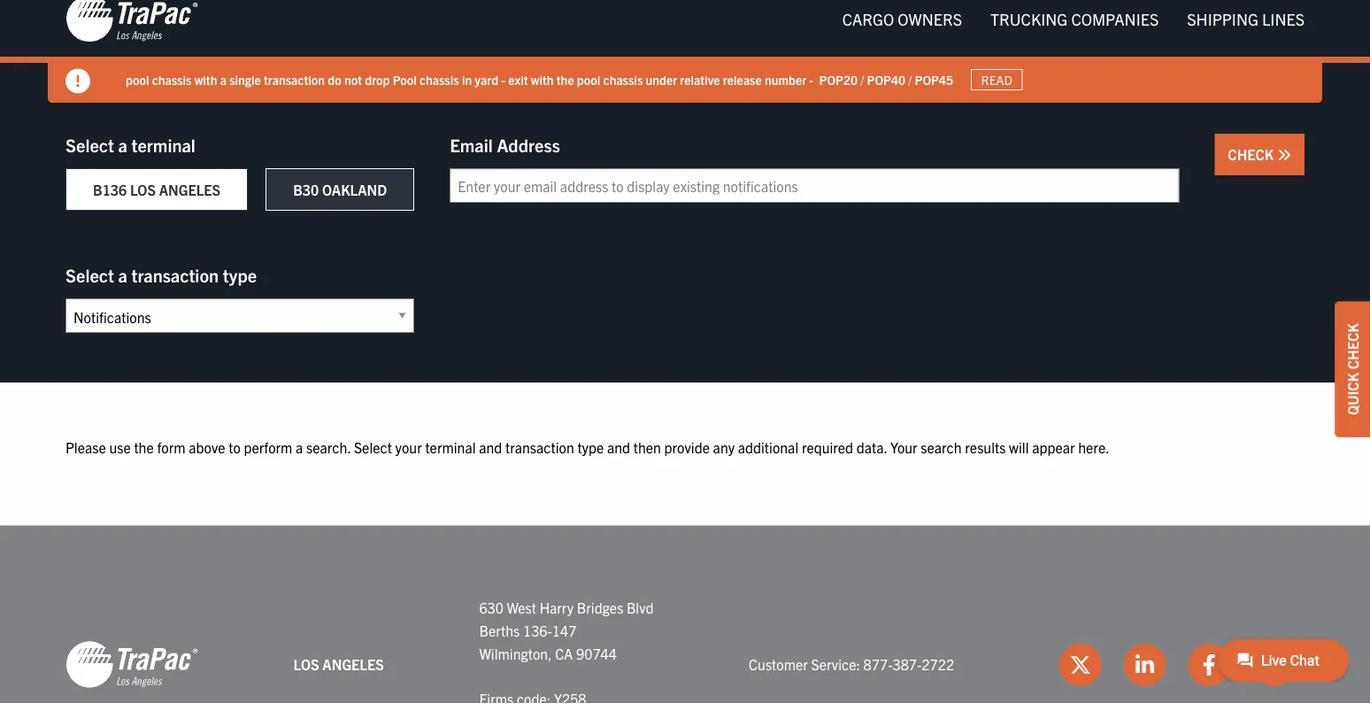 Task type: locate. For each thing, give the bounding box(es) containing it.
1 vertical spatial the
[[134, 438, 154, 456]]

0 horizontal spatial the
[[134, 438, 154, 456]]

the right use on the bottom left of the page
[[134, 438, 154, 456]]

0 horizontal spatial and
[[479, 438, 502, 456]]

menu bar
[[828, 1, 1319, 37]]

under
[[646, 72, 677, 88]]

1 horizontal spatial chassis
[[420, 72, 459, 88]]

b136 los angeles
[[93, 181, 221, 199]]

1 vertical spatial transaction
[[131, 264, 219, 286]]

cargo owners
[[843, 9, 963, 29]]

0 vertical spatial the
[[557, 72, 574, 88]]

select up b136
[[66, 134, 114, 156]]

and right your
[[479, 438, 502, 456]]

2 horizontal spatial transaction
[[506, 438, 574, 456]]

quick
[[1344, 373, 1362, 415]]

1 vertical spatial check
[[1344, 323, 1362, 369]]

1 horizontal spatial pool
[[577, 72, 601, 88]]

1 horizontal spatial solid image
[[1278, 148, 1292, 162]]

1 chassis from the left
[[152, 72, 192, 88]]

customer
[[749, 656, 808, 673]]

1 horizontal spatial and
[[607, 438, 630, 456]]

1 horizontal spatial angeles
[[323, 656, 384, 673]]

pop40
[[867, 72, 906, 88]]

- left the exit
[[501, 72, 506, 88]]

please use the form above to perform a search. select your terminal and transaction type and then provide any additional required data. your search results will appear here.
[[66, 438, 1110, 456]]

pool right the exit
[[577, 72, 601, 88]]

/ right pop20
[[861, 72, 864, 88]]

1 horizontal spatial with
[[531, 72, 554, 88]]

0 vertical spatial type
[[223, 264, 257, 286]]

0 horizontal spatial with
[[194, 72, 217, 88]]

terminal right your
[[425, 438, 476, 456]]

0 horizontal spatial pool
[[126, 72, 149, 88]]

will
[[1009, 438, 1029, 456]]

los
[[130, 181, 156, 199], [294, 656, 319, 673]]

footer
[[0, 526, 1371, 703]]

0 vertical spatial los angeles image
[[66, 0, 198, 44]]

west
[[507, 599, 537, 617]]

1 horizontal spatial -
[[810, 72, 814, 88]]

1 horizontal spatial the
[[557, 72, 574, 88]]

check
[[1228, 146, 1278, 163], [1344, 323, 1362, 369]]

select
[[66, 134, 114, 156], [66, 264, 114, 286], [354, 438, 392, 456]]

1 vertical spatial type
[[578, 438, 604, 456]]

1 pool from the left
[[126, 72, 149, 88]]

0 horizontal spatial solid image
[[66, 69, 90, 94]]

the
[[557, 72, 574, 88], [134, 438, 154, 456]]

387-
[[893, 656, 922, 673]]

1 horizontal spatial check
[[1344, 323, 1362, 369]]

cargo
[[843, 9, 894, 29]]

trucking companies
[[991, 9, 1159, 29]]

2 horizontal spatial chassis
[[603, 72, 643, 88]]

los angeles
[[294, 656, 384, 673]]

banner
[[0, 0, 1371, 103]]

0 horizontal spatial angeles
[[159, 181, 221, 199]]

1 vertical spatial solid image
[[1278, 148, 1292, 162]]

2 with from the left
[[531, 72, 554, 88]]

/ left pop45
[[909, 72, 912, 88]]

/
[[861, 72, 864, 88], [909, 72, 912, 88]]

chassis left in
[[420, 72, 459, 88]]

0 horizontal spatial /
[[861, 72, 864, 88]]

2 / from the left
[[909, 72, 912, 88]]

2 vertical spatial transaction
[[506, 438, 574, 456]]

2 pool from the left
[[577, 72, 601, 88]]

with right the exit
[[531, 72, 554, 88]]

1 and from the left
[[479, 438, 502, 456]]

owners
[[898, 9, 963, 29]]

1 horizontal spatial /
[[909, 72, 912, 88]]

0 vertical spatial check
[[1228, 146, 1278, 163]]

0 horizontal spatial transaction
[[131, 264, 219, 286]]

1 horizontal spatial los
[[294, 656, 319, 673]]

1 vertical spatial terminal
[[425, 438, 476, 456]]

berths
[[479, 622, 520, 639]]

los angeles image
[[66, 0, 198, 44], [66, 640, 198, 690]]

address
[[497, 134, 560, 156]]

type
[[223, 264, 257, 286], [578, 438, 604, 456]]

additional
[[738, 438, 799, 456]]

chassis
[[152, 72, 192, 88], [420, 72, 459, 88], [603, 72, 643, 88]]

0 horizontal spatial check
[[1228, 146, 1278, 163]]

pool
[[393, 72, 417, 88]]

with
[[194, 72, 217, 88], [531, 72, 554, 88]]

-
[[501, 72, 506, 88], [810, 72, 814, 88]]

the right the exit
[[557, 72, 574, 88]]

1 vertical spatial angeles
[[323, 656, 384, 673]]

trucking
[[991, 9, 1068, 29]]

required
[[802, 438, 854, 456]]

select a transaction type
[[66, 264, 257, 286]]

0 vertical spatial select
[[66, 134, 114, 156]]

your
[[395, 438, 422, 456]]

2 los angeles image from the top
[[66, 640, 198, 690]]

select for select a transaction type
[[66, 264, 114, 286]]

form
[[157, 438, 186, 456]]

0 vertical spatial angeles
[[159, 181, 221, 199]]

0 horizontal spatial -
[[501, 72, 506, 88]]

solid image
[[66, 69, 90, 94], [1278, 148, 1292, 162]]

pool
[[126, 72, 149, 88], [577, 72, 601, 88]]

1 vertical spatial select
[[66, 264, 114, 286]]

terminal up b136 los angeles
[[131, 134, 196, 156]]

ca
[[555, 644, 573, 662]]

companies
[[1072, 9, 1159, 29]]

1 horizontal spatial transaction
[[264, 72, 325, 88]]

chassis left under
[[603, 72, 643, 88]]

yard
[[475, 72, 499, 88]]

with left 'single'
[[194, 72, 217, 88]]

1 vertical spatial los angeles image
[[66, 640, 198, 690]]

0 horizontal spatial los
[[130, 181, 156, 199]]

and left 'then' at the left
[[607, 438, 630, 456]]

1 los angeles image from the top
[[66, 0, 198, 44]]

0 horizontal spatial type
[[223, 264, 257, 286]]

single
[[229, 72, 261, 88]]

0 vertical spatial los
[[130, 181, 156, 199]]

0 horizontal spatial terminal
[[131, 134, 196, 156]]

chassis left 'single'
[[152, 72, 192, 88]]

terminal
[[131, 134, 196, 156], [425, 438, 476, 456]]

1 vertical spatial los
[[294, 656, 319, 673]]

0 vertical spatial solid image
[[66, 69, 90, 94]]

search
[[921, 438, 962, 456]]

select for select a terminal
[[66, 134, 114, 156]]

select down b136
[[66, 264, 114, 286]]

and
[[479, 438, 502, 456], [607, 438, 630, 456]]

your
[[891, 438, 918, 456]]

877-
[[864, 656, 893, 673]]

trucking companies link
[[977, 1, 1173, 37]]

transaction
[[264, 72, 325, 88], [131, 264, 219, 286], [506, 438, 574, 456]]

90744
[[576, 644, 617, 662]]

a down b136
[[118, 264, 127, 286]]

pool up select a terminal
[[126, 72, 149, 88]]

angeles
[[159, 181, 221, 199], [323, 656, 384, 673]]

2 - from the left
[[810, 72, 814, 88]]

appear
[[1033, 438, 1075, 456]]

3 chassis from the left
[[603, 72, 643, 88]]

provide
[[665, 438, 710, 456]]

0 horizontal spatial chassis
[[152, 72, 192, 88]]

a
[[220, 72, 227, 88], [118, 134, 127, 156], [118, 264, 127, 286], [296, 438, 303, 456]]

- right number
[[810, 72, 814, 88]]

select left your
[[354, 438, 392, 456]]



Task type: vqa. For each thing, say whether or not it's contained in the screenshot.
Check to the left
yes



Task type: describe. For each thing, give the bounding box(es) containing it.
a up b136
[[118, 134, 127, 156]]

check inside button
[[1228, 146, 1278, 163]]

not
[[344, 72, 362, 88]]

147
[[552, 622, 577, 639]]

here.
[[1079, 438, 1110, 456]]

los angeles image inside 'footer'
[[66, 640, 198, 690]]

data.
[[857, 438, 888, 456]]

pop20
[[819, 72, 858, 88]]

relative
[[680, 72, 720, 88]]

email
[[450, 134, 493, 156]]

wilmington,
[[479, 644, 552, 662]]

blvd
[[627, 599, 654, 617]]

do
[[328, 72, 342, 88]]

630 west harry bridges blvd berths 136-147 wilmington, ca 90744 customer service: 877-387-2722
[[479, 599, 955, 673]]

check button
[[1215, 134, 1305, 176]]

cargo owners link
[[828, 1, 977, 37]]

select a terminal
[[66, 134, 196, 156]]

use
[[109, 438, 131, 456]]

b30 oakland
[[293, 181, 387, 199]]

please
[[66, 438, 106, 456]]

results
[[965, 438, 1006, 456]]

then
[[634, 438, 661, 456]]

0 vertical spatial transaction
[[264, 72, 325, 88]]

any
[[713, 438, 735, 456]]

los inside 'footer'
[[294, 656, 319, 673]]

630
[[479, 599, 504, 617]]

136-
[[523, 622, 552, 639]]

release
[[723, 72, 762, 88]]

footer containing 630 west harry bridges blvd
[[0, 526, 1371, 703]]

1 - from the left
[[501, 72, 506, 88]]

read
[[982, 72, 1013, 88]]

Email Address email field
[[450, 169, 1180, 203]]

0 vertical spatial terminal
[[131, 134, 196, 156]]

2 vertical spatial select
[[354, 438, 392, 456]]

service:
[[812, 656, 861, 673]]

b136
[[93, 181, 127, 199]]

1 horizontal spatial type
[[578, 438, 604, 456]]

b30
[[293, 181, 319, 199]]

pool chassis with a single transaction  do not drop pool chassis in yard -  exit with the pool chassis under relative release number -  pop20 / pop40 / pop45
[[126, 72, 954, 88]]

menu bar containing cargo owners
[[828, 1, 1319, 37]]

search.
[[306, 438, 351, 456]]

2722
[[922, 656, 955, 673]]

shipping
[[1188, 9, 1259, 29]]

drop
[[365, 72, 390, 88]]

shipping lines link
[[1173, 1, 1319, 37]]

2 chassis from the left
[[420, 72, 459, 88]]

number
[[765, 72, 807, 88]]

a left 'single'
[[220, 72, 227, 88]]

harry
[[540, 599, 574, 617]]

to
[[229, 438, 241, 456]]

perform
[[244, 438, 293, 456]]

quick check
[[1344, 323, 1362, 415]]

read link
[[971, 69, 1023, 91]]

1 / from the left
[[861, 72, 864, 88]]

exit
[[508, 72, 528, 88]]

bridges
[[577, 599, 624, 617]]

solid image inside check button
[[1278, 148, 1292, 162]]

email address
[[450, 134, 560, 156]]

a left search.
[[296, 438, 303, 456]]

in
[[462, 72, 472, 88]]

oakland
[[322, 181, 387, 199]]

shipping lines
[[1188, 9, 1305, 29]]

lines
[[1263, 9, 1305, 29]]

quick check link
[[1335, 301, 1371, 437]]

1 with from the left
[[194, 72, 217, 88]]

1 horizontal spatial terminal
[[425, 438, 476, 456]]

2 and from the left
[[607, 438, 630, 456]]

banner containing cargo owners
[[0, 0, 1371, 103]]

above
[[189, 438, 225, 456]]

pop45
[[915, 72, 954, 88]]



